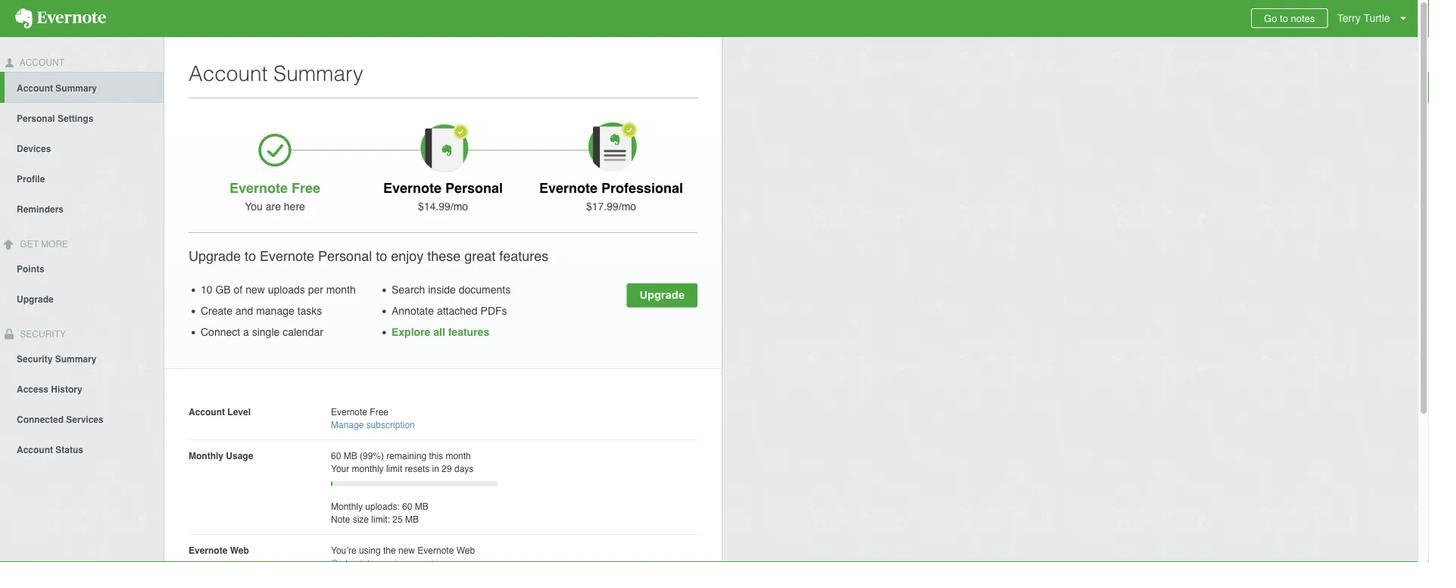 Task type: locate. For each thing, give the bounding box(es) containing it.
great
[[465, 248, 496, 264]]

the
[[383, 546, 396, 556]]

month up the days
[[446, 451, 471, 462]]

1 horizontal spatial mo
[[622, 201, 636, 213]]

mo for professional
[[622, 201, 636, 213]]

free up manage subscription link
[[370, 407, 389, 418]]

notes
[[1291, 12, 1315, 24]]

0 horizontal spatial features
[[448, 326, 489, 339]]

summary for account summary link
[[56, 83, 97, 94]]

new for uploads
[[246, 284, 265, 296]]

0 vertical spatial free
[[292, 180, 320, 196]]

1 vertical spatial monthly
[[331, 502, 363, 512]]

monthly left usage
[[189, 451, 223, 462]]

access
[[17, 384, 49, 395]]

note
[[331, 515, 350, 525]]

new right of
[[246, 284, 265, 296]]

free for evernote free manage subscription
[[370, 407, 389, 418]]

evernote inside evernote free you are here
[[230, 180, 288, 196]]

mb
[[344, 451, 357, 462], [415, 502, 429, 512], [405, 515, 419, 525]]

limit:
[[371, 515, 390, 525]]

0 horizontal spatial free
[[292, 180, 320, 196]]

uploads:
[[365, 502, 400, 512]]

1 horizontal spatial free
[[370, 407, 389, 418]]

uploads
[[268, 284, 305, 296]]

mo inside evernote professional $17.99/ mo
[[622, 201, 636, 213]]

connected services
[[17, 415, 104, 425]]

60 up 25
[[402, 502, 412, 512]]

limit
[[386, 464, 402, 475]]

1 horizontal spatial month
[[446, 451, 471, 462]]

60 inside monthly uploads: 60 mb note size limit: 25 mb
[[402, 502, 412, 512]]

these
[[427, 248, 461, 264]]

reminders
[[17, 204, 64, 215]]

0 vertical spatial monthly
[[189, 451, 223, 462]]

explore all features link
[[392, 326, 489, 339]]

in
[[432, 464, 439, 475]]

calendar
[[283, 326, 323, 339]]

free
[[292, 180, 320, 196], [370, 407, 389, 418]]

using
[[359, 546, 381, 556]]

monthly for monthly usage
[[189, 451, 223, 462]]

0 horizontal spatial monthly
[[189, 451, 223, 462]]

account summary link
[[5, 72, 164, 103]]

1 horizontal spatial monthly
[[331, 502, 363, 512]]

to left enjoy
[[376, 248, 387, 264]]

new right the
[[398, 546, 415, 556]]

security
[[17, 329, 66, 340], [17, 354, 53, 365]]

upgrade
[[189, 248, 241, 264], [640, 289, 685, 301], [17, 294, 54, 305]]

documents
[[459, 284, 511, 296]]

mo for personal
[[453, 201, 468, 213]]

1 vertical spatial free
[[370, 407, 389, 418]]

personal up the per
[[318, 248, 372, 264]]

to up '10 gb of new uploads per month'
[[245, 248, 256, 264]]

security for security
[[17, 329, 66, 340]]

0 horizontal spatial month
[[326, 284, 356, 296]]

remaining
[[387, 451, 427, 462]]

1 vertical spatial mb
[[415, 502, 429, 512]]

mb up your
[[344, 451, 357, 462]]

monthly up the note
[[331, 502, 363, 512]]

evernote web
[[189, 546, 249, 556]]

features
[[499, 248, 549, 264], [448, 326, 489, 339]]

to for notes
[[1280, 12, 1288, 24]]

2 upgrade link from the left
[[0, 284, 164, 314]]

monthly uploads: 60 mb note size limit: 25 mb
[[331, 502, 429, 525]]

evernote for evernote free you are here
[[230, 180, 288, 196]]

go to notes
[[1264, 12, 1315, 24]]

10
[[201, 284, 213, 296]]

0 horizontal spatial mo
[[453, 201, 468, 213]]

60 mb (99%) remaining this month your monthly limit resets in 29 days
[[331, 451, 474, 475]]

history
[[51, 384, 82, 395]]

0 vertical spatial new
[[246, 284, 265, 296]]

1 horizontal spatial 60
[[402, 502, 412, 512]]

1 horizontal spatial new
[[398, 546, 415, 556]]

free inside evernote free you are here
[[292, 180, 320, 196]]

1 horizontal spatial web
[[457, 546, 475, 556]]

to inside go to notes link
[[1280, 12, 1288, 24]]

60 up your
[[331, 451, 341, 462]]

1 vertical spatial features
[[448, 326, 489, 339]]

account summary
[[189, 61, 363, 86], [17, 83, 97, 94]]

1 horizontal spatial account summary
[[189, 61, 363, 86]]

mb right 25
[[405, 515, 419, 525]]

mo up these
[[453, 201, 468, 213]]

1 vertical spatial new
[[398, 546, 415, 556]]

1 vertical spatial month
[[446, 451, 471, 462]]

this
[[429, 451, 443, 462]]

mo inside evernote personal $14.99/ mo
[[453, 201, 468, 213]]

0 horizontal spatial upgrade link
[[0, 284, 164, 314]]

1 vertical spatial security
[[17, 354, 53, 365]]

0 vertical spatial 60
[[331, 451, 341, 462]]

evernote inside 'evernote free manage subscription'
[[331, 407, 367, 418]]

monthly
[[189, 451, 223, 462], [331, 502, 363, 512]]

upgrade link
[[627, 284, 698, 308], [0, 284, 164, 314]]

free up here
[[292, 180, 320, 196]]

get
[[20, 239, 39, 250]]

search inside documents
[[392, 284, 511, 296]]

access history
[[17, 384, 82, 395]]

personal inside evernote personal $14.99/ mo
[[445, 180, 503, 196]]

connected services link
[[0, 404, 164, 434]]

summary
[[274, 61, 363, 86], [56, 83, 97, 94], [55, 354, 96, 365]]

security up access
[[17, 354, 53, 365]]

2 mo from the left
[[622, 201, 636, 213]]

$17.99/
[[586, 201, 622, 213]]

0 horizontal spatial new
[[246, 284, 265, 296]]

more
[[41, 239, 68, 250]]

month right the per
[[326, 284, 356, 296]]

you're using the new evernote web
[[331, 546, 475, 556]]

profile
[[17, 174, 45, 185]]

security summary
[[17, 354, 96, 365]]

0 vertical spatial security
[[17, 329, 66, 340]]

0 vertical spatial personal
[[17, 113, 55, 124]]

days
[[454, 464, 474, 475]]

to right go
[[1280, 12, 1288, 24]]

of
[[234, 284, 243, 296]]

month
[[326, 284, 356, 296], [446, 451, 471, 462]]

0 horizontal spatial account summary
[[17, 83, 97, 94]]

new for evernote
[[398, 546, 415, 556]]

0 vertical spatial mb
[[344, 451, 357, 462]]

features down attached
[[448, 326, 489, 339]]

size
[[353, 515, 369, 525]]

account level
[[189, 407, 251, 418]]

go
[[1264, 12, 1278, 24]]

1 horizontal spatial upgrade
[[189, 248, 241, 264]]

points
[[17, 264, 44, 275]]

1 vertical spatial 60
[[402, 502, 412, 512]]

mo
[[453, 201, 468, 213], [622, 201, 636, 213]]

services
[[66, 415, 104, 425]]

2 horizontal spatial personal
[[445, 180, 503, 196]]

2 horizontal spatial to
[[1280, 12, 1288, 24]]

1 horizontal spatial to
[[376, 248, 387, 264]]

you
[[245, 201, 263, 213]]

0 horizontal spatial 60
[[331, 451, 341, 462]]

0 horizontal spatial web
[[230, 546, 249, 556]]

free inside 'evernote free manage subscription'
[[370, 407, 389, 418]]

new
[[246, 284, 265, 296], [398, 546, 415, 556]]

web
[[230, 546, 249, 556], [457, 546, 475, 556]]

mb down resets
[[415, 502, 429, 512]]

1 vertical spatial personal
[[445, 180, 503, 196]]

create
[[201, 305, 233, 317]]

to for evernote
[[245, 248, 256, 264]]

evernote inside evernote professional $17.99/ mo
[[539, 180, 598, 196]]

25
[[393, 515, 403, 525]]

monthly inside monthly uploads: 60 mb note size limit: 25 mb
[[331, 502, 363, 512]]

1 mo from the left
[[453, 201, 468, 213]]

1 horizontal spatial upgrade link
[[627, 284, 698, 308]]

personal up devices
[[17, 113, 55, 124]]

evernote for evernote web
[[189, 546, 228, 556]]

here
[[284, 201, 305, 213]]

0 horizontal spatial to
[[245, 248, 256, 264]]

personal up $14.99/
[[445, 180, 503, 196]]

manage
[[331, 420, 364, 431]]

to
[[1280, 12, 1288, 24], [245, 248, 256, 264], [376, 248, 387, 264]]

mo down professional
[[622, 201, 636, 213]]

personal settings
[[17, 113, 93, 124]]

upgrade to evernote personal to enjoy these great features
[[189, 248, 549, 264]]

features right great
[[499, 248, 549, 264]]

personal
[[17, 113, 55, 124], [445, 180, 503, 196], [318, 248, 372, 264]]

0 vertical spatial features
[[499, 248, 549, 264]]

1 horizontal spatial personal
[[318, 248, 372, 264]]

evernote inside evernote personal $14.99/ mo
[[383, 180, 442, 196]]

60
[[331, 451, 341, 462], [402, 502, 412, 512]]

0 horizontal spatial personal
[[17, 113, 55, 124]]

security up security summary in the bottom of the page
[[17, 329, 66, 340]]



Task type: vqa. For each thing, say whether or not it's contained in the screenshot.
2023
no



Task type: describe. For each thing, give the bounding box(es) containing it.
attached
[[437, 305, 478, 317]]

inside
[[428, 284, 456, 296]]

evernote personal $14.99/ mo
[[383, 180, 503, 213]]

1 web from the left
[[230, 546, 249, 556]]

devices link
[[0, 133, 164, 163]]

terry
[[1337, 12, 1361, 24]]

annotate attached pdfs
[[392, 305, 507, 317]]

professional
[[601, 180, 683, 196]]

search
[[392, 284, 425, 296]]

per
[[308, 284, 323, 296]]

manage
[[256, 305, 294, 317]]

explore all features
[[392, 326, 489, 339]]

points link
[[0, 253, 164, 284]]

monthly
[[352, 464, 384, 475]]

single
[[252, 326, 280, 339]]

2 web from the left
[[457, 546, 475, 556]]

terry turtle
[[1337, 12, 1391, 24]]

a
[[243, 326, 249, 339]]

devices
[[17, 144, 51, 154]]

1 horizontal spatial features
[[499, 248, 549, 264]]

2 vertical spatial mb
[[405, 515, 419, 525]]

you're
[[331, 546, 356, 556]]

terry turtle link
[[1334, 0, 1418, 37]]

monthly usage
[[189, 451, 253, 462]]

access history link
[[0, 374, 164, 404]]

personal settings link
[[0, 103, 164, 133]]

get more
[[17, 239, 68, 250]]

connect a single calendar
[[201, 326, 323, 339]]

free for evernote free you are here
[[292, 180, 320, 196]]

level
[[228, 407, 251, 418]]

resets
[[405, 464, 430, 475]]

explore
[[392, 326, 431, 339]]

create and manage tasks
[[201, 305, 322, 317]]

profile link
[[0, 163, 164, 194]]

are
[[266, 201, 281, 213]]

all
[[433, 326, 445, 339]]

settings
[[58, 113, 93, 124]]

manage subscription link
[[331, 420, 415, 431]]

1 upgrade link from the left
[[627, 284, 698, 308]]

evernote for evernote personal $14.99/ mo
[[383, 180, 442, 196]]

and
[[236, 305, 253, 317]]

evernote image
[[0, 8, 121, 29]]

$14.99/
[[418, 201, 453, 213]]

evernote link
[[0, 0, 121, 37]]

turtle
[[1364, 12, 1391, 24]]

tasks
[[297, 305, 322, 317]]

60 inside 60 mb (99%) remaining this month your monthly limit resets in 29 days
[[331, 451, 341, 462]]

security summary link
[[0, 343, 164, 374]]

evernote for evernote professional $17.99/ mo
[[539, 180, 598, 196]]

subscription
[[366, 420, 415, 431]]

go to notes link
[[1251, 8, 1328, 28]]

2 vertical spatial personal
[[318, 248, 372, 264]]

account status link
[[0, 434, 164, 465]]

month inside 60 mb (99%) remaining this month your monthly limit resets in 29 days
[[446, 451, 471, 462]]

(99%)
[[360, 451, 384, 462]]

reminders link
[[0, 194, 164, 224]]

summary for security summary link
[[55, 354, 96, 365]]

gb
[[215, 284, 231, 296]]

0 vertical spatial month
[[326, 284, 356, 296]]

2 horizontal spatial upgrade
[[640, 289, 685, 301]]

evernote for evernote free manage subscription
[[331, 407, 367, 418]]

connected
[[17, 415, 64, 425]]

10 gb of new uploads per month
[[201, 284, 356, 296]]

evernote free manage subscription
[[331, 407, 415, 431]]

account status
[[17, 445, 83, 456]]

mb inside 60 mb (99%) remaining this month your monthly limit resets in 29 days
[[344, 451, 357, 462]]

security for security summary
[[17, 354, 53, 365]]

connect
[[201, 326, 240, 339]]

pdfs
[[481, 305, 507, 317]]

monthly for monthly uploads: 60 mb note size limit: 25 mb
[[331, 502, 363, 512]]

enjoy
[[391, 248, 424, 264]]

0 horizontal spatial upgrade
[[17, 294, 54, 305]]

evernote professional $17.99/ mo
[[539, 180, 683, 213]]

annotate
[[392, 305, 434, 317]]

status
[[56, 445, 83, 456]]

evernote free you are here
[[230, 180, 320, 213]]

29
[[442, 464, 452, 475]]

usage
[[226, 451, 253, 462]]



